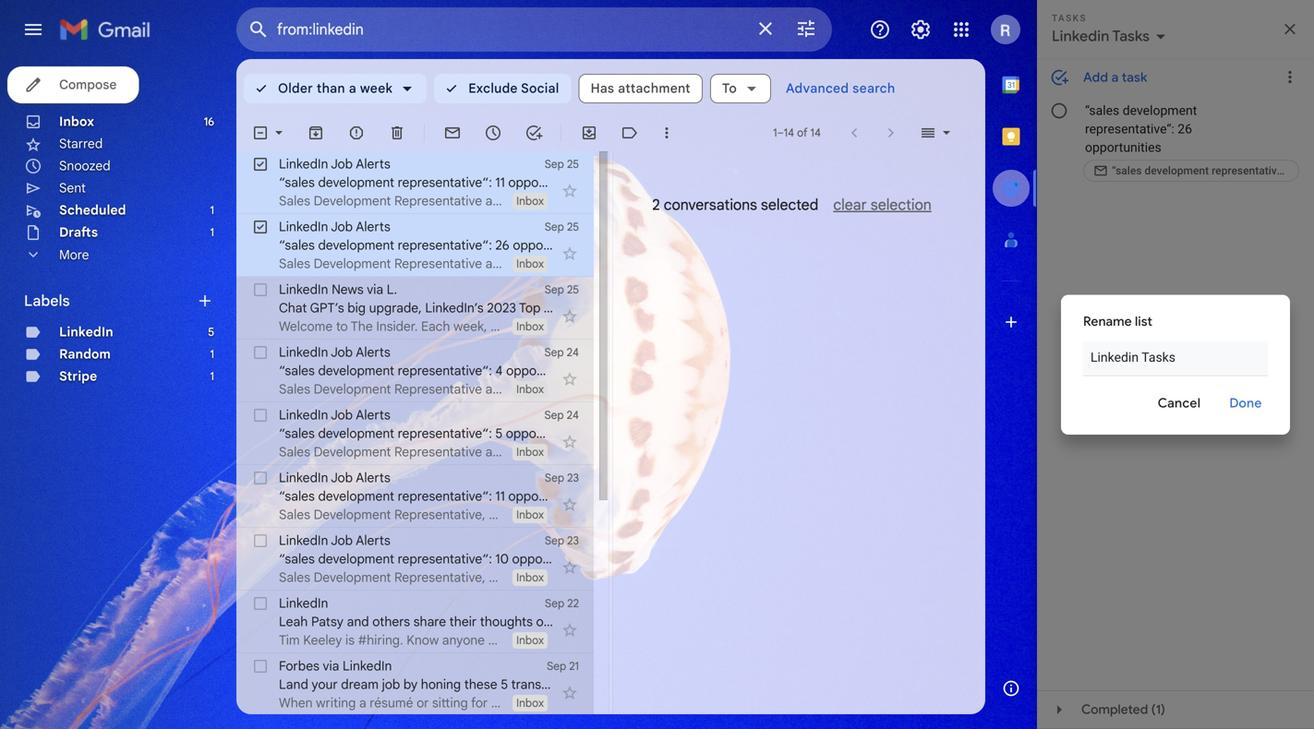 Task type: locate. For each thing, give the bounding box(es) containing it.
"sales for fourth row
[[279, 363, 315, 379]]

add to tasks image
[[525, 124, 543, 142]]

21
[[569, 660, 579, 674]]

scheduled
[[59, 202, 126, 218]]

0 vertical spatial 25
[[567, 158, 579, 171]]

6 alerts from the top
[[356, 533, 391, 549]]

3 linkedin job alerts from the top
[[279, 345, 391, 361]]

representative": for sixth row
[[398, 489, 492, 505]]

development for first row from the top
[[318, 175, 395, 191]]

1 vertical spatial "sales development representative": 11 opportunities
[[279, 489, 587, 505]]

2 vertical spatial 25
[[567, 283, 579, 297]]

4 alerts from the top
[[356, 407, 391, 424]]

"sales development representative": 4 opportunities
[[279, 363, 585, 379]]

5 linkedin job alerts from the top
[[279, 470, 391, 486]]

opportunities for third row from the bottom
[[512, 552, 591, 568]]

alerts for fourth row
[[356, 345, 391, 361]]

4 representative": from the top
[[398, 426, 492, 442]]

0 vertical spatial sep 24
[[545, 346, 579, 360]]

sep 23 for "sales development representative": 10 opportunities
[[545, 534, 579, 548]]

3 alerts from the top
[[356, 345, 391, 361]]

4 job from the top
[[331, 407, 353, 424]]

job
[[331, 156, 353, 172], [331, 219, 353, 235], [331, 345, 353, 361], [331, 407, 353, 424], [331, 470, 353, 486], [331, 533, 353, 549]]

representative": for fourth row
[[398, 363, 492, 379]]

1 linkedin job alerts from the top
[[279, 156, 391, 172]]

and left a
[[617, 300, 640, 316]]

leah patsy and others share their thoughts on linkedin
[[279, 614, 604, 631]]

1 11 from the top
[[496, 175, 505, 191]]

23 for "sales development representative": 10 opportunities
[[567, 534, 579, 548]]

job for first row from the top
[[331, 156, 353, 172]]

sep 24
[[545, 346, 579, 360], [545, 409, 579, 423]]

23
[[567, 472, 579, 486], [567, 534, 579, 548]]

None checkbox
[[251, 658, 270, 676]]

toggle split pane mode image
[[919, 124, 938, 142]]

1 vertical spatial and
[[347, 614, 369, 631]]

0 vertical spatial via
[[367, 282, 384, 298]]

report spam image
[[347, 124, 366, 142]]

5 representative": from the top
[[398, 489, 492, 505]]

1 "sales from the top
[[279, 175, 315, 191]]

labels
[[24, 292, 70, 310]]

big
[[348, 300, 366, 316]]

linkedin
[[279, 156, 328, 172], [279, 219, 328, 235], [279, 282, 328, 298], [59, 324, 113, 340], [279, 345, 328, 361], [279, 407, 328, 424], [279, 470, 328, 486], [279, 533, 328, 549], [279, 596, 328, 612], [554, 614, 604, 631], [343, 659, 392, 675]]

24
[[567, 346, 579, 360], [567, 409, 579, 423]]

1 "sales development representative": 11 opportunities from the top
[[279, 175, 587, 191]]

representative": for fifth row from the bottom
[[398, 426, 492, 442]]

alerts down "sales development representative": 5 opportunities at bottom left
[[356, 470, 391, 486]]

sep for second row from the top of the page
[[545, 220, 564, 234]]

1 vertical spatial 24
[[567, 409, 579, 423]]

sep for third row from the bottom
[[545, 534, 565, 548]]

opportunities
[[508, 175, 587, 191], [513, 237, 592, 254], [506, 363, 585, 379], [506, 426, 585, 442], [508, 489, 587, 505], [512, 552, 591, 568]]

14
[[784, 126, 795, 140], [811, 126, 821, 140]]

3 job from the top
[[331, 345, 353, 361]]

alerts for first row from the top
[[356, 156, 391, 172]]

2 row from the top
[[237, 214, 594, 277]]

representative": left 26
[[398, 237, 492, 254]]

2 vertical spatial sep 25
[[545, 283, 579, 297]]

delete image
[[388, 124, 407, 142]]

1
[[773, 126, 777, 140], [210, 204, 214, 218], [210, 226, 214, 240], [210, 348, 214, 362], [210, 370, 214, 384]]

alerts down big
[[356, 345, 391, 361]]

inbox link
[[59, 114, 94, 130]]

inbox for row containing forbes via linkedin
[[517, 697, 544, 711]]

sent
[[59, 180, 86, 196]]

1 23 from the top
[[567, 472, 579, 486]]

top
[[519, 300, 541, 316]]

1 14 from the left
[[784, 126, 795, 140]]

alerts up "sales development representative": 5 opportunities at bottom left
[[356, 407, 391, 424]]

job for third row from the bottom
[[331, 533, 353, 549]]

leah
[[279, 614, 308, 631]]

labels navigation
[[0, 59, 237, 730]]

1 14 of 14
[[773, 126, 821, 140]]

4 linkedin job alerts from the top
[[279, 407, 391, 424]]

25 for upgrade,
[[567, 283, 579, 297]]

and right patsy
[[347, 614, 369, 631]]

main content
[[237, 59, 986, 730]]

6 job from the top
[[331, 533, 353, 549]]

main content containing 2 conversations selected
[[237, 59, 986, 730]]

representative": down mark as unread image
[[398, 175, 492, 191]]

search
[[853, 80, 896, 97]]

25
[[567, 158, 579, 171], [567, 220, 579, 234], [567, 283, 579, 297]]

2 alerts from the top
[[356, 219, 391, 235]]

selection
[[871, 196, 932, 214]]

alerts up the "sales development representative": 10 opportunities
[[356, 533, 391, 549]]

16
[[204, 115, 214, 129]]

"sales development representative": 11 opportunities down mark as unread image
[[279, 175, 587, 191]]

1 vertical spatial 23
[[567, 534, 579, 548]]

"sales
[[279, 175, 315, 191], [279, 237, 315, 254], [279, 363, 315, 379], [279, 426, 315, 442], [279, 489, 315, 505], [279, 552, 315, 568]]

opportunities for fourth row
[[506, 363, 585, 379]]

1 for drafts
[[210, 226, 214, 240]]

linkedin job alerts for fifth row from the bottom
[[279, 407, 391, 424]]

"sales for second row from the top of the page
[[279, 237, 315, 254]]

sep 25
[[545, 158, 579, 171], [545, 220, 579, 234], [545, 283, 579, 297]]

2 job from the top
[[331, 219, 353, 235]]

sep 23
[[545, 472, 579, 486], [545, 534, 579, 548]]

via left the l.
[[367, 282, 384, 298]]

0 vertical spatial 24
[[567, 346, 579, 360]]

1 vertical spatial sep 25
[[545, 220, 579, 234]]

1 sep 25 from the top
[[545, 158, 579, 171]]

representative": for first row from the top
[[398, 175, 492, 191]]

linkedin job alerts
[[279, 156, 391, 172], [279, 219, 391, 235], [279, 345, 391, 361], [279, 407, 391, 424], [279, 470, 391, 486], [279, 533, 391, 549]]

inbox for fifth row from the bottom
[[517, 446, 544, 460]]

sep for sixth row
[[545, 472, 565, 486]]

"sales development representative": 11 opportunities for sep 25
[[279, 175, 587, 191]]

1 inside 'main content'
[[773, 126, 777, 140]]

5 "sales from the top
[[279, 489, 315, 505]]

0 vertical spatial sep 25
[[545, 158, 579, 171]]

2 sep 24 from the top
[[545, 409, 579, 423]]

2 11 from the top
[[496, 489, 505, 505]]

1 horizontal spatial via
[[367, 282, 384, 298]]

3 row from the top
[[237, 277, 836, 340]]

honing
[[421, 677, 461, 693]]

0 vertical spatial 11
[[496, 175, 505, 191]]

upgrade,
[[369, 300, 422, 316]]

representative": up the "sales development representative": 10 opportunities
[[398, 489, 492, 505]]

representative": left 4
[[398, 363, 492, 379]]

representative": left 10
[[398, 552, 492, 568]]

14 left of on the top of page
[[784, 126, 795, 140]]

9 row from the top
[[237, 654, 728, 717]]

"sales development representative": 11 opportunities down "sales development representative": 5 opportunities at bottom left
[[279, 489, 587, 505]]

3 25 from the top
[[567, 283, 579, 297]]

6 linkedin job alerts from the top
[[279, 533, 391, 549]]

sep 25 for 26
[[545, 220, 579, 234]]

inbox
[[59, 114, 94, 130], [517, 194, 544, 208], [517, 257, 544, 271], [517, 320, 544, 334], [517, 383, 544, 397], [517, 446, 544, 460], [517, 509, 544, 522], [517, 571, 544, 585], [517, 634, 544, 648], [517, 697, 544, 711]]

1 vertical spatial via
[[323, 659, 339, 675]]

labels heading
[[24, 292, 196, 310]]

0 horizontal spatial 14
[[784, 126, 795, 140]]

"sales development representative": 11 opportunities
[[279, 175, 587, 191], [279, 489, 587, 505]]

1 vertical spatial 25
[[567, 220, 579, 234]]

2 25 from the top
[[567, 220, 579, 234]]

job for second row from the top of the page
[[331, 219, 353, 235]]

1 vertical spatial 11
[[496, 489, 505, 505]]

2 conversations selected
[[652, 196, 819, 214]]

alerts up "sales development representative": 26 opportunities
[[356, 219, 391, 235]]

24 for "sales development representative": 5 opportunities
[[567, 409, 579, 423]]

6 development from the top
[[318, 552, 395, 568]]

2 sep 23 from the top
[[545, 534, 579, 548]]

inbox for row containing linkedin
[[517, 634, 544, 648]]

row
[[237, 152, 594, 214], [237, 214, 594, 277], [237, 277, 836, 340], [237, 340, 594, 403], [237, 403, 594, 466], [237, 466, 594, 528], [237, 528, 594, 591], [237, 591, 604, 654], [237, 654, 728, 717]]

development for third row from the bottom
[[318, 552, 395, 568]]

opportunities for fifth row from the bottom
[[506, 426, 585, 442]]

11
[[496, 175, 505, 191], [496, 489, 505, 505]]

3 sep 25 from the top
[[545, 283, 579, 297]]

14 right of on the top of page
[[811, 126, 821, 140]]

exclude social
[[469, 80, 560, 97]]

1 25 from the top
[[567, 158, 579, 171]]

1 vertical spatial 5
[[496, 426, 503, 442]]

1 development from the top
[[318, 175, 395, 191]]

0 vertical spatial "sales development representative": 11 opportunities
[[279, 175, 587, 191]]

1 vertical spatial sep 24
[[545, 409, 579, 423]]

1 sep 23 from the top
[[545, 472, 579, 486]]

representative":
[[398, 175, 492, 191], [398, 237, 492, 254], [398, 363, 492, 379], [398, 426, 492, 442], [398, 489, 492, 505], [398, 552, 492, 568]]

0 vertical spatial sep 23
[[545, 472, 579, 486]]

tab list
[[986, 59, 1038, 663]]

linkedin inside labels navigation
[[59, 324, 113, 340]]

2 24 from the top
[[567, 409, 579, 423]]

job for fifth row from the bottom
[[331, 407, 353, 424]]

0 horizontal spatial and
[[347, 614, 369, 631]]

development for sixth row
[[318, 489, 395, 505]]

0 vertical spatial 23
[[567, 472, 579, 486]]

sent link
[[59, 180, 86, 196]]

5 development from the top
[[318, 489, 395, 505]]

development for fifth row from the bottom
[[318, 426, 395, 442]]

1 vertical spatial sep 23
[[545, 534, 579, 548]]

cooler
[[765, 300, 802, 316]]

2 linkedin job alerts from the top
[[279, 219, 391, 235]]

1 sep 24 from the top
[[545, 346, 579, 360]]

development for fourth row
[[318, 363, 395, 379]]

linkedin job alerts for third row from the bottom
[[279, 533, 391, 549]]

row containing linkedin
[[237, 591, 604, 654]]

1 row from the top
[[237, 152, 594, 214]]

5 alerts from the top
[[356, 470, 391, 486]]

1 horizontal spatial and
[[617, 300, 640, 316]]

5 row from the top
[[237, 403, 594, 466]]

via
[[367, 282, 384, 298], [323, 659, 339, 675]]

recruiters
[[645, 677, 701, 693]]

"sales for first row from the top
[[279, 175, 315, 191]]

forbes via linkedin
[[279, 659, 392, 675]]

sep for first row from the top
[[545, 158, 564, 171]]

sep for row containing linkedin news via l.
[[545, 283, 564, 297]]

4 development from the top
[[318, 426, 395, 442]]

development
[[318, 175, 395, 191], [318, 237, 395, 254], [318, 363, 395, 379], [318, 426, 395, 442], [318, 489, 395, 505], [318, 552, 395, 568]]

1 job from the top
[[331, 156, 353, 172]]

patsy
[[311, 614, 344, 631]]

chat gpt's big upgrade, linkedin's 2023 top startups list and a model for creating cooler cities
[[279, 300, 836, 316]]

l.
[[387, 282, 397, 298]]

3 representative": from the top
[[398, 363, 492, 379]]

0 vertical spatial 5
[[208, 326, 214, 340]]

6 representative": from the top
[[398, 552, 492, 568]]

1 alerts from the top
[[356, 156, 391, 172]]

1 horizontal spatial 14
[[811, 126, 821, 140]]

Search mail text field
[[277, 20, 744, 39]]

11 up 10
[[496, 489, 505, 505]]

2023
[[487, 300, 516, 316]]

2 "sales development representative": 11 opportunities from the top
[[279, 489, 587, 505]]

6 "sales from the top
[[279, 552, 315, 568]]

1 representative": from the top
[[398, 175, 492, 191]]

3 development from the top
[[318, 363, 395, 379]]

0 horizontal spatial via
[[323, 659, 339, 675]]

sep for fifth row from the bottom
[[545, 409, 564, 423]]

side panel section
[[986, 59, 1038, 715]]

2 representative": from the top
[[398, 237, 492, 254]]

2 sep 25 from the top
[[545, 220, 579, 234]]

linkedin job alerts for first row from the top
[[279, 156, 391, 172]]

0 vertical spatial and
[[617, 300, 640, 316]]

2 development from the top
[[318, 237, 395, 254]]

None search field
[[237, 7, 832, 52]]

1 24 from the top
[[567, 346, 579, 360]]

via up your
[[323, 659, 339, 675]]

2 "sales from the top
[[279, 237, 315, 254]]

3 "sales from the top
[[279, 363, 315, 379]]

1 for stripe
[[210, 370, 214, 384]]

8 row from the top
[[237, 591, 604, 654]]

model
[[653, 300, 690, 316]]

inbox inside labels navigation
[[59, 114, 94, 130]]

2 23 from the top
[[567, 534, 579, 548]]

exclude
[[469, 80, 518, 97]]

has
[[591, 80, 615, 97]]

scheduled link
[[59, 202, 126, 218]]

list
[[597, 300, 614, 316]]

4 "sales from the top
[[279, 426, 315, 442]]

representative": down "sales development representative": 4 opportunities
[[398, 426, 492, 442]]

11 down snooze icon
[[496, 175, 505, 191]]

snooze image
[[484, 124, 503, 142]]

that
[[617, 677, 641, 693]]

thoughts
[[480, 614, 533, 631]]

support image
[[869, 18, 892, 41]]

alerts down report spam icon
[[356, 156, 391, 172]]

alerts for third row from the bottom
[[356, 533, 391, 549]]

stripe link
[[59, 369, 97, 385]]

startups
[[544, 300, 594, 316]]

5 job from the top
[[331, 470, 353, 486]]

starred link
[[59, 136, 103, 152]]

6 row from the top
[[237, 466, 594, 528]]

job for sixth row
[[331, 470, 353, 486]]

development for second row from the top of the page
[[318, 237, 395, 254]]



Task type: vqa. For each thing, say whether or not it's contained in the screenshot.
WHILE, on the left top of the page
no



Task type: describe. For each thing, give the bounding box(es) containing it.
forbes
[[279, 659, 320, 675]]

"sales development representative": 5 opportunities
[[279, 426, 585, 442]]

inbox for fourth row
[[517, 383, 544, 397]]

sep 21
[[547, 660, 579, 674]]

creating
[[713, 300, 761, 316]]

linkedin job alerts for fourth row
[[279, 345, 391, 361]]

search mail image
[[242, 13, 275, 46]]

"sales development representative": 26 opportunities
[[279, 237, 592, 254]]

their
[[450, 614, 477, 631]]

7 row from the top
[[237, 528, 594, 591]]

4
[[496, 363, 503, 379]]

snoozed link
[[59, 158, 111, 174]]

linkedin job alerts for sixth row
[[279, 470, 391, 486]]

land
[[279, 677, 308, 693]]

inbox for sixth row
[[517, 509, 544, 522]]

settings image
[[910, 18, 932, 41]]

opportunities for first row from the top
[[508, 175, 587, 191]]

skills
[[586, 677, 614, 693]]

inbox for third row from the bottom
[[517, 571, 544, 585]]

inbox for first row from the top
[[517, 194, 544, 208]]

1 for random
[[210, 348, 214, 362]]

drafts link
[[59, 225, 98, 241]]

stripe
[[59, 369, 97, 385]]

clear
[[834, 196, 867, 214]]

snoozed
[[59, 158, 111, 174]]

by
[[404, 677, 418, 693]]

"sales for sixth row
[[279, 489, 315, 505]]

drafts
[[59, 225, 98, 241]]

opportunities for second row from the top of the page
[[513, 237, 592, 254]]

starred
[[59, 136, 103, 152]]

"sales development representative": 11 opportunities for sep 23
[[279, 489, 587, 505]]

land your dream job by honing these 5 transferable skills that recruiters love
[[279, 677, 728, 693]]

"sales for third row from the bottom
[[279, 552, 315, 568]]

transferable
[[511, 677, 583, 693]]

your
[[312, 677, 338, 693]]

clear search image
[[747, 10, 784, 47]]

none checkbox inside row
[[251, 658, 270, 676]]

love
[[704, 677, 728, 693]]

row containing forbes via linkedin
[[237, 654, 728, 717]]

a
[[643, 300, 650, 316]]

these
[[464, 677, 498, 693]]

sep 24 for "sales development representative": 5 opportunities
[[545, 409, 579, 423]]

cities
[[805, 300, 836, 316]]

sep 22
[[545, 597, 579, 611]]

alerts for second row from the top of the page
[[356, 219, 391, 235]]

sep for fourth row
[[545, 346, 564, 360]]

22
[[568, 597, 579, 611]]

job for fourth row
[[331, 345, 353, 361]]

random link
[[59, 346, 111, 363]]

clear selection
[[834, 196, 932, 214]]

sep 25 for 11
[[545, 158, 579, 171]]

linkedin job alerts for second row from the top of the page
[[279, 219, 391, 235]]

for
[[693, 300, 710, 316]]

representative": for second row from the top of the page
[[398, 237, 492, 254]]

mark as unread image
[[443, 124, 462, 142]]

attachment
[[618, 80, 691, 97]]

archive image
[[307, 124, 325, 142]]

linkedin's
[[425, 300, 484, 316]]

conversations
[[664, 196, 758, 214]]

opportunities for sixth row
[[508, 489, 587, 505]]

social
[[521, 80, 560, 97]]

sep for row containing forbes via linkedin
[[547, 660, 567, 674]]

random
[[59, 346, 111, 363]]

compose
[[59, 77, 117, 93]]

has attachment button
[[579, 74, 703, 103]]

5 inside labels navigation
[[208, 326, 214, 340]]

linkedin news via l.
[[279, 282, 397, 298]]

25 for 11
[[567, 158, 579, 171]]

move to inbox image
[[580, 124, 599, 142]]

10
[[496, 552, 509, 568]]

chat
[[279, 300, 307, 316]]

alerts for fifth row from the bottom
[[356, 407, 391, 424]]

of
[[797, 126, 808, 140]]

25 for 26
[[567, 220, 579, 234]]

linkedin link
[[59, 324, 113, 340]]

sep for row containing linkedin
[[545, 597, 565, 611]]

11 for sep 25
[[496, 175, 505, 191]]

selected
[[761, 196, 819, 214]]

has attachment
[[591, 80, 691, 97]]

share
[[414, 614, 446, 631]]

compose button
[[7, 67, 139, 103]]

on
[[536, 614, 551, 631]]

more button
[[0, 244, 222, 266]]

alerts for sixth row
[[356, 470, 391, 486]]

exclude social button
[[434, 74, 572, 103]]

4 row from the top
[[237, 340, 594, 403]]

2 14 from the left
[[811, 126, 821, 140]]

2
[[652, 196, 660, 214]]

23 for "sales development representative": 11 opportunities
[[567, 472, 579, 486]]

sep 24 for "sales development representative": 4 opportunities
[[545, 346, 579, 360]]

job
[[382, 677, 400, 693]]

26
[[496, 237, 510, 254]]

inbox for second row from the top of the page
[[517, 257, 544, 271]]

dream
[[341, 677, 379, 693]]

main menu image
[[22, 18, 44, 41]]

24 for "sales development representative": 4 opportunities
[[567, 346, 579, 360]]

advanced search button
[[779, 72, 903, 105]]

row containing linkedin news via l.
[[237, 277, 836, 340]]

others
[[373, 614, 410, 631]]

11 for sep 23
[[496, 489, 505, 505]]

gpt's
[[310, 300, 344, 316]]

sep 23 for "sales development representative": 11 opportunities
[[545, 472, 579, 486]]

clear selection link
[[819, 196, 932, 214]]

more
[[59, 247, 89, 263]]

representative": for third row from the bottom
[[398, 552, 492, 568]]

"sales development representative": 10 opportunities
[[279, 552, 591, 568]]

"sales for fifth row from the bottom
[[279, 426, 315, 442]]

inbox for row containing linkedin news via l.
[[517, 320, 544, 334]]

sep 25 for upgrade,
[[545, 283, 579, 297]]

gmail image
[[59, 11, 160, 48]]

2 vertical spatial 5
[[501, 677, 508, 693]]

advanced search
[[786, 80, 896, 97]]

advanced
[[786, 80, 849, 97]]

news
[[332, 282, 364, 298]]

1 for scheduled
[[210, 204, 214, 218]]

advanced search options image
[[788, 10, 825, 47]]



